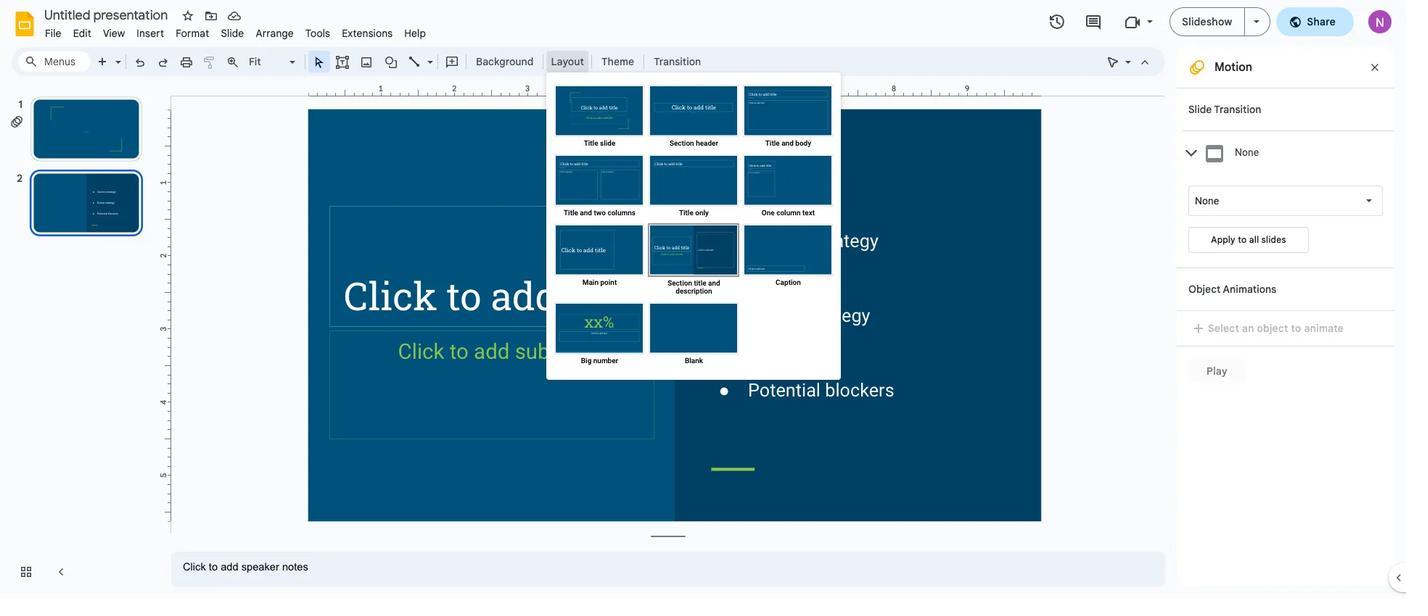 Task type: locate. For each thing, give the bounding box(es) containing it.
1 vertical spatial section
[[668, 279, 692, 287]]

slide
[[221, 27, 244, 40], [1188, 103, 1212, 116]]

and
[[781, 139, 794, 147], [580, 209, 592, 217], [708, 279, 720, 287]]

play
[[1207, 365, 1228, 378]]

Zoom text field
[[247, 52, 287, 72]]

object
[[1188, 283, 1221, 296]]

file menu item
[[39, 25, 67, 42]]

animate
[[1304, 322, 1344, 335]]

title
[[694, 279, 706, 287]]

slideshow
[[1182, 15, 1232, 28]]

play button
[[1188, 358, 1246, 385]]

live pointer settings image
[[1122, 52, 1131, 57]]

1 horizontal spatial transition
[[1214, 103, 1261, 116]]

theme
[[601, 55, 634, 68]]

3 row from the top
[[552, 222, 835, 300]]

point
[[600, 279, 617, 287]]

0 horizontal spatial to
[[1238, 234, 1247, 245]]

section left the 'header'
[[670, 139, 694, 147]]

1 horizontal spatial slide
[[1188, 103, 1212, 116]]

text
[[802, 209, 815, 217]]

help
[[404, 27, 426, 40]]

slide inside menu item
[[221, 27, 244, 40]]

menu bar
[[39, 19, 432, 43]]

file
[[45, 27, 61, 40]]

1 vertical spatial none
[[1195, 195, 1219, 207]]

theme button
[[595, 51, 641, 73]]

slide transition
[[1188, 103, 1261, 116]]

0 horizontal spatial transition
[[654, 55, 701, 68]]

row containing title slide
[[552, 83, 835, 152]]

section
[[670, 139, 694, 147], [668, 279, 692, 287]]

menu bar containing file
[[39, 19, 432, 43]]

0 vertical spatial slide
[[221, 27, 244, 40]]

Zoom field
[[245, 52, 302, 73]]

slides
[[1262, 234, 1286, 245]]

1 vertical spatial and
[[580, 209, 592, 217]]

0 vertical spatial section
[[670, 139, 694, 147]]

1 vertical spatial transition
[[1214, 103, 1261, 116]]

2 vertical spatial and
[[708, 279, 720, 287]]

layout
[[551, 55, 584, 68]]

insert image image
[[358, 52, 375, 72]]

cell
[[741, 300, 835, 370]]

section title and description
[[668, 279, 720, 295]]

title left slide
[[584, 139, 598, 147]]

motion section
[[1177, 47, 1394, 587]]

slide inside motion section
[[1188, 103, 1212, 116]]

to left all
[[1238, 234, 1247, 245]]

menu bar banner
[[0, 0, 1406, 599]]

0 horizontal spatial and
[[580, 209, 592, 217]]

section inside section title and description
[[668, 279, 692, 287]]

title left "only"
[[679, 209, 693, 217]]

slide for slide transition
[[1188, 103, 1212, 116]]

section for section title and description
[[668, 279, 692, 287]]

slide for slide
[[221, 27, 244, 40]]

insert menu item
[[131, 25, 170, 42]]

row
[[552, 83, 835, 152], [552, 152, 835, 222], [552, 222, 835, 300], [552, 300, 835, 370]]

transition inside motion section
[[1214, 103, 1261, 116]]

to
[[1238, 234, 1247, 245], [1291, 322, 1301, 335]]

0 vertical spatial and
[[781, 139, 794, 147]]

2 horizontal spatial and
[[781, 139, 794, 147]]

slide
[[600, 139, 615, 147]]

tools menu item
[[300, 25, 336, 42]]

4 row from the top
[[552, 300, 835, 370]]

title for title and body
[[765, 139, 780, 147]]

1 horizontal spatial and
[[708, 279, 720, 287]]

description
[[676, 287, 712, 295]]

transition inside button
[[654, 55, 701, 68]]

main
[[582, 279, 599, 287]]

main toolbar
[[90, 51, 708, 73]]

none tab panel
[[1183, 175, 1394, 268]]

1 horizontal spatial none
[[1235, 147, 1259, 158]]

1 vertical spatial slide
[[1188, 103, 1212, 116]]

insert
[[137, 27, 164, 40]]

section left title
[[668, 279, 692, 287]]

view
[[103, 27, 125, 40]]

view menu item
[[97, 25, 131, 42]]

title and two columns
[[564, 209, 635, 217]]

Menus field
[[18, 52, 91, 72]]

title
[[584, 139, 598, 147], [765, 139, 780, 147], [564, 209, 578, 217], [679, 209, 693, 217]]

select an object to animate button
[[1188, 320, 1353, 337]]

and for two
[[580, 209, 592, 217]]

title for title only
[[679, 209, 693, 217]]

and left body
[[781, 139, 794, 147]]

title left two
[[564, 209, 578, 217]]

and right title
[[708, 279, 720, 287]]

row containing big number
[[552, 300, 835, 370]]

transition right theme button
[[654, 55, 701, 68]]

1 row from the top
[[552, 83, 835, 152]]

and left two
[[580, 209, 592, 217]]

1 vertical spatial to
[[1291, 322, 1301, 335]]

select
[[1208, 322, 1239, 335]]

column
[[776, 209, 801, 217]]

navigation
[[0, 82, 160, 599]]

only
[[695, 209, 709, 217]]

shape image
[[383, 52, 399, 72]]

title left body
[[765, 139, 780, 147]]

0 vertical spatial to
[[1238, 234, 1247, 245]]

tools
[[305, 27, 330, 40]]

0 vertical spatial none
[[1235, 147, 1259, 158]]

0 vertical spatial transition
[[654, 55, 701, 68]]

title only
[[679, 209, 709, 217]]

section for section header
[[670, 139, 694, 147]]

0 horizontal spatial slide
[[221, 27, 244, 40]]

header
[[696, 139, 718, 147]]

transition
[[654, 55, 701, 68], [1214, 103, 1261, 116]]

transition down motion
[[1214, 103, 1261, 116]]

apply to all slides button
[[1188, 227, 1309, 253]]

and inside section title and description
[[708, 279, 720, 287]]

to right object
[[1291, 322, 1301, 335]]

two
[[594, 209, 606, 217]]

mode and view toolbar
[[1101, 47, 1156, 76]]

none
[[1235, 147, 1259, 158], [1195, 195, 1219, 207]]

2 row from the top
[[552, 152, 835, 222]]

0 horizontal spatial none
[[1195, 195, 1219, 207]]

1 horizontal spatial to
[[1291, 322, 1301, 335]]

navigation inside the motion application
[[0, 82, 160, 599]]

slide menu item
[[215, 25, 250, 42]]

extensions menu item
[[336, 25, 399, 42]]

transition button
[[647, 51, 708, 73]]

none up apply
[[1195, 195, 1219, 207]]

Rename text field
[[39, 6, 176, 23]]

none down slide transition
[[1235, 147, 1259, 158]]

arrange menu item
[[250, 25, 300, 42]]

menu bar inside 'menu bar' banner
[[39, 19, 432, 43]]



Task type: vqa. For each thing, say whether or not it's contained in the screenshot.


Task type: describe. For each thing, give the bounding box(es) containing it.
columns
[[608, 209, 635, 217]]

background button
[[469, 51, 540, 73]]

to inside button
[[1238, 234, 1247, 245]]

format menu item
[[170, 25, 215, 42]]

main point
[[582, 279, 617, 287]]

select an object to animate
[[1208, 322, 1344, 335]]

big
[[581, 357, 592, 365]]

body
[[795, 139, 811, 147]]

new slide with layout image
[[112, 52, 121, 57]]

none inside tab
[[1235, 147, 1259, 158]]

none option
[[1195, 194, 1219, 208]]

section header
[[670, 139, 718, 147]]

object animations
[[1188, 283, 1276, 296]]

cell inside the motion application
[[741, 300, 835, 370]]

title for title slide
[[584, 139, 598, 147]]

share
[[1307, 15, 1336, 28]]

row containing main point
[[552, 222, 835, 300]]

animations
[[1223, 283, 1276, 296]]

row containing title and two columns
[[552, 152, 835, 222]]

start slideshow (⌘+enter) image
[[1253, 20, 1259, 23]]

arrange
[[256, 27, 294, 40]]

big number
[[581, 357, 618, 365]]

extensions
[[342, 27, 393, 40]]

apply
[[1211, 234, 1236, 245]]

Star checkbox
[[178, 6, 198, 26]]

select line image
[[424, 52, 433, 57]]

apply to all slides
[[1211, 234, 1286, 245]]

number
[[593, 357, 618, 365]]

share button
[[1276, 7, 1354, 36]]

title for title and two columns
[[564, 209, 578, 217]]

help menu item
[[399, 25, 432, 42]]

an
[[1242, 322, 1254, 335]]

to inside button
[[1291, 322, 1301, 335]]

title and body
[[765, 139, 811, 147]]

edit menu item
[[67, 25, 97, 42]]

title slide
[[584, 139, 615, 147]]

edit
[[73, 27, 91, 40]]

background
[[476, 55, 534, 68]]

format
[[176, 27, 209, 40]]

layout button
[[547, 51, 588, 73]]

one
[[762, 209, 775, 217]]

and for body
[[781, 139, 794, 147]]

caption
[[776, 279, 801, 287]]

motion application
[[0, 0, 1406, 599]]

blank
[[685, 357, 703, 365]]

slideshow button
[[1170, 7, 1245, 36]]

all
[[1249, 234, 1259, 245]]

motion
[[1215, 60, 1252, 75]]

none tab
[[1183, 131, 1394, 175]]

object
[[1257, 322, 1288, 335]]

one column text
[[762, 209, 815, 217]]

none inside tab panel
[[1195, 195, 1219, 207]]



